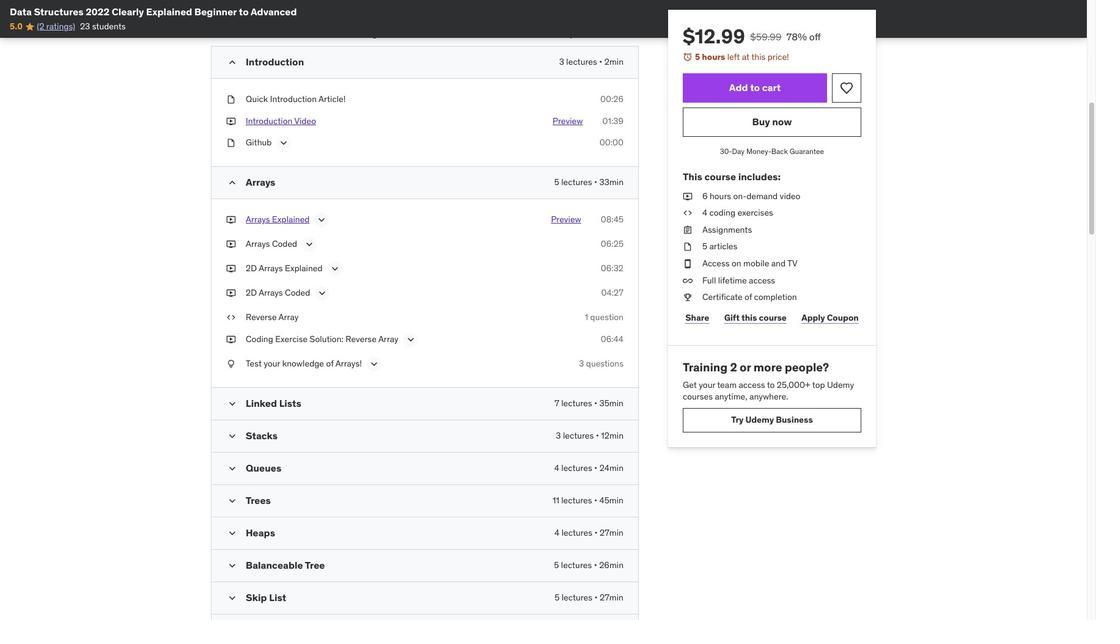 Task type: locate. For each thing, give the bounding box(es) containing it.
queues
[[246, 462, 282, 475]]

full
[[703, 275, 716, 286]]

share button
[[683, 306, 712, 331]]

xsmall image up share
[[683, 292, 693, 304]]

0 vertical spatial 4
[[703, 207, 708, 218]]

xsmall image for 1 question
[[226, 312, 236, 324]]

2 sections from the left
[[604, 28, 639, 39]]

small image left the queues
[[226, 463, 239, 475]]

now
[[773, 116, 792, 128]]

explained inside button
[[272, 214, 310, 225]]

• left 26min
[[594, 560, 597, 571]]

lectures right 11
[[562, 495, 592, 506]]

small image for heaps
[[226, 528, 239, 540]]

lectures down the 5 lectures • 26min at the right bottom
[[562, 593, 593, 604]]

1 vertical spatial 27min
[[600, 593, 624, 604]]

anytime,
[[715, 391, 748, 402]]

2 horizontal spatial to
[[767, 379, 775, 390]]

arrays inside button
[[246, 214, 270, 225]]

team
[[717, 379, 737, 390]]

all
[[593, 28, 602, 39]]

2 small image from the top
[[226, 398, 239, 410]]

3 lectures • 2min
[[559, 56, 624, 67]]

show lecture description image up the 2d arrays explained on the top of the page
[[303, 239, 316, 251]]

this right the 'gift'
[[742, 313, 757, 324]]

1 vertical spatial reverse
[[346, 334, 377, 345]]

explained right clearly
[[146, 6, 192, 18]]

1 horizontal spatial show lecture description image
[[405, 334, 417, 346]]

• down the 5 lectures • 26min at the right bottom
[[595, 593, 598, 604]]

3 down the 7
[[556, 431, 561, 442]]

sections right all
[[604, 28, 639, 39]]

0 horizontal spatial reverse
[[246, 312, 277, 323]]

0 vertical spatial udemy
[[827, 379, 854, 390]]

0 horizontal spatial sections
[[221, 28, 254, 39]]

2d for 2d arrays coded
[[246, 288, 257, 299]]

udemy right top
[[827, 379, 854, 390]]

1 horizontal spatial array
[[378, 334, 399, 345]]

udemy
[[827, 379, 854, 390], [746, 415, 774, 426]]

this
[[752, 51, 766, 62], [742, 313, 757, 324]]

lectures left '12min'
[[563, 431, 594, 442]]

on
[[732, 258, 742, 269]]

2 small image from the top
[[226, 463, 239, 475]]

1 question
[[585, 312, 624, 323]]

1 vertical spatial preview
[[551, 214, 581, 225]]

4 for heaps
[[555, 528, 560, 539]]

3 small image from the top
[[226, 431, 239, 443]]

1 vertical spatial 4
[[555, 463, 560, 474]]

xsmall image left assignments
[[683, 224, 693, 236]]

reverse array
[[246, 312, 299, 323]]

4 small image from the top
[[226, 528, 239, 540]]

• for heaps
[[595, 528, 598, 539]]

wishlist image
[[840, 80, 854, 95]]

2 vertical spatial introduction
[[246, 116, 293, 127]]

small image left balanceable
[[226, 560, 239, 572]]

1 horizontal spatial your
[[699, 379, 716, 390]]

balanceable
[[246, 560, 303, 572]]

2022
[[86, 6, 110, 18]]

0 vertical spatial 3
[[559, 56, 564, 67]]

introduction inside "button"
[[246, 116, 293, 127]]

2d down arrays coded
[[246, 263, 257, 274]]

5 for skip list
[[555, 593, 560, 604]]

0 vertical spatial this
[[752, 51, 766, 62]]

hours right 6
[[710, 191, 732, 202]]

1 horizontal spatial of
[[745, 292, 752, 303]]

0 horizontal spatial show lecture description image
[[278, 137, 290, 150]]

0 vertical spatial reverse
[[246, 312, 277, 323]]

of left arrays!
[[326, 358, 334, 369]]

1 horizontal spatial reverse
[[346, 334, 377, 345]]

show lecture description image
[[278, 137, 290, 150], [405, 334, 417, 346]]

of
[[745, 292, 752, 303], [326, 358, 334, 369]]

small image for skip list
[[226, 593, 239, 605]]

udemy inside training 2 or more people? get your team access to 25,000+ top udemy courses anytime, anywhere.
[[827, 379, 854, 390]]

guarantee
[[790, 147, 824, 156]]

length
[[361, 28, 385, 39]]

3 small image from the top
[[226, 495, 239, 508]]

0 vertical spatial 2d
[[246, 263, 257, 274]]

0 horizontal spatial udemy
[[746, 415, 774, 426]]

show lecture description image for github
[[278, 137, 290, 150]]

arrays for arrays coded
[[246, 239, 270, 250]]

33min
[[600, 177, 624, 188]]

left
[[728, 51, 740, 62]]

25,000+
[[777, 379, 811, 390]]

xsmall image left reverse array on the left bottom of the page
[[226, 312, 236, 324]]

training
[[683, 360, 728, 375]]

• for trees
[[594, 495, 598, 506]]

0 horizontal spatial to
[[239, 6, 249, 18]]

01:39
[[603, 116, 624, 127]]

introduction down 74
[[246, 56, 304, 68]]

explained up arrays coded
[[272, 214, 310, 225]]

1 vertical spatial access
[[739, 379, 765, 390]]

introduction video
[[246, 116, 316, 127]]

udemy right try
[[746, 415, 774, 426]]

small image left skip
[[226, 593, 239, 605]]

• left 5h 55m
[[305, 28, 308, 39]]

• for queues
[[594, 463, 598, 474]]

arrays down the arrays explained button
[[246, 239, 270, 250]]

coded down the arrays explained button
[[272, 239, 297, 250]]

3 left questions
[[579, 358, 584, 369]]

4 up 11
[[555, 463, 560, 474]]

small image for arrays
[[226, 177, 239, 189]]

1 horizontal spatial udemy
[[827, 379, 854, 390]]

27min down 45min
[[600, 528, 624, 539]]

structures
[[34, 6, 84, 18]]

your right test
[[264, 358, 280, 369]]

• for balanceable tree
[[594, 560, 597, 571]]

lectures down 4 lectures • 27min
[[561, 560, 592, 571]]

78%
[[787, 31, 807, 43]]

preview down 5 lectures • 33min
[[551, 214, 581, 225]]

coding
[[710, 207, 736, 218]]

sections inside dropdown button
[[604, 28, 639, 39]]

explained up 2d arrays coded
[[285, 263, 323, 274]]

5
[[695, 51, 700, 62], [554, 177, 559, 188], [703, 241, 708, 252], [554, 560, 559, 571], [555, 593, 560, 604]]

small image left trees
[[226, 495, 239, 508]]

small image
[[226, 177, 239, 189], [226, 398, 239, 410], [226, 431, 239, 443], [226, 528, 239, 540]]

linked lists
[[246, 398, 301, 410]]

xsmall image left arrays explained
[[226, 214, 236, 226]]

buy now button
[[683, 107, 862, 137]]

xsmall image
[[226, 94, 236, 106], [226, 137, 236, 149], [683, 224, 693, 236], [226, 263, 236, 275], [226, 312, 236, 324], [226, 334, 236, 346]]

1 vertical spatial hours
[[710, 191, 732, 202]]

1 vertical spatial 2d
[[246, 288, 257, 299]]

xsmall image left access on the top of page
[[683, 258, 693, 270]]

2d arrays coded
[[246, 288, 310, 299]]

hours left left
[[702, 51, 725, 62]]

show lecture description image
[[316, 214, 328, 227], [303, 239, 316, 251], [329, 263, 341, 275], [316, 288, 329, 300], [368, 358, 380, 371]]

course
[[705, 171, 736, 183], [759, 313, 787, 324]]

1 horizontal spatial to
[[750, 81, 760, 94]]

arrays up reverse array on the left bottom of the page
[[259, 288, 283, 299]]

xsmall image left the 2d arrays explained on the top of the page
[[226, 263, 236, 275]]

5 for balanceable tree
[[554, 560, 559, 571]]

show lecture description image for 2d arrays explained
[[329, 263, 341, 275]]

24min
[[600, 463, 624, 474]]

this right at
[[752, 51, 766, 62]]

1 2d from the top
[[246, 263, 257, 274]]

arrays
[[246, 176, 276, 189], [246, 214, 270, 225], [246, 239, 270, 250], [259, 263, 283, 274], [259, 288, 283, 299]]

lectures down expand
[[567, 56, 597, 67]]

access down or
[[739, 379, 765, 390]]

1 vertical spatial to
[[750, 81, 760, 94]]

lifetime
[[718, 275, 747, 286]]

(2
[[37, 21, 44, 32]]

1 small image from the top
[[226, 177, 239, 189]]

small image
[[226, 56, 239, 69], [226, 463, 239, 475], [226, 495, 239, 508], [226, 560, 239, 572], [226, 593, 239, 605]]

to left cart
[[750, 81, 760, 94]]

1 vertical spatial 3
[[579, 358, 584, 369]]

0 vertical spatial 27min
[[600, 528, 624, 539]]

2 vertical spatial 4
[[555, 528, 560, 539]]

1 vertical spatial your
[[699, 379, 716, 390]]

course down "completion"
[[759, 313, 787, 324]]

xsmall image left coding
[[226, 334, 236, 346]]

0 vertical spatial your
[[264, 358, 280, 369]]

small image down beginner
[[226, 56, 239, 69]]

linked
[[246, 398, 277, 410]]

small image for queues
[[226, 463, 239, 475]]

to right beginner
[[239, 6, 249, 18]]

26min
[[599, 560, 624, 571]]

3 down expand
[[559, 56, 564, 67]]

• left 24min
[[594, 463, 598, 474]]

preview left 01:39
[[553, 116, 583, 127]]

introduction
[[246, 56, 304, 68], [270, 94, 317, 105], [246, 116, 293, 127]]

• left 35min
[[594, 398, 598, 409]]

lectures up 11 lectures • 45min
[[562, 463, 592, 474]]

• left 74
[[256, 28, 259, 39]]

lectures right the 7
[[562, 398, 592, 409]]

0 vertical spatial introduction
[[246, 56, 304, 68]]

0 vertical spatial course
[[705, 171, 736, 183]]

lectures for trees
[[562, 495, 592, 506]]

4 for queues
[[555, 463, 560, 474]]

expand all sections
[[560, 28, 639, 39]]

add
[[729, 81, 748, 94]]

to
[[239, 6, 249, 18], [750, 81, 760, 94], [767, 379, 775, 390]]

•
[[256, 28, 259, 39], [305, 28, 308, 39], [599, 56, 603, 67], [594, 177, 598, 188], [594, 398, 598, 409], [596, 431, 599, 442], [594, 463, 598, 474], [594, 495, 598, 506], [595, 528, 598, 539], [594, 560, 597, 571], [595, 593, 598, 604]]

• for arrays
[[594, 177, 598, 188]]

2 vertical spatial to
[[767, 379, 775, 390]]

27min down 26min
[[600, 593, 624, 604]]

• for linked lists
[[594, 398, 598, 409]]

0 vertical spatial show lecture description image
[[278, 137, 290, 150]]

lectures right 74
[[272, 28, 303, 39]]

apply coupon
[[802, 313, 859, 324]]

show lecture description image right 2d arrays coded
[[316, 288, 329, 300]]

this
[[683, 171, 703, 183]]

1 vertical spatial explained
[[272, 214, 310, 225]]

5 down the 5 lectures • 26min at the right bottom
[[555, 593, 560, 604]]

expand all sections button
[[560, 22, 639, 46]]

7 lectures • 35min
[[555, 398, 624, 409]]

5h 55m
[[310, 28, 339, 39]]

0 vertical spatial preview
[[553, 116, 583, 127]]

more
[[754, 360, 782, 375]]

show lecture description image right the 2d arrays explained on the top of the page
[[329, 263, 341, 275]]

1 sections from the left
[[221, 28, 254, 39]]

1 vertical spatial introduction
[[270, 94, 317, 105]]

reverse up arrays!
[[346, 334, 377, 345]]

reverse up coding
[[246, 312, 277, 323]]

access
[[749, 275, 776, 286], [739, 379, 765, 390]]

• left 2min
[[599, 56, 603, 67]]

0 vertical spatial hours
[[702, 51, 725, 62]]

coded down the 2d arrays explained on the top of the page
[[285, 288, 310, 299]]

1 vertical spatial course
[[759, 313, 787, 324]]

lectures for skip list
[[562, 593, 593, 604]]

udemy inside "link"
[[746, 415, 774, 426]]

1 vertical spatial show lecture description image
[[405, 334, 417, 346]]

hours for 6
[[710, 191, 732, 202]]

introduction video button
[[246, 116, 316, 127]]

2d for 2d arrays explained
[[246, 263, 257, 274]]

buy
[[753, 116, 770, 128]]

coding
[[246, 334, 273, 345]]

show lecture description image right arrays explained
[[316, 214, 328, 227]]

06:32
[[601, 263, 624, 274]]

sections right 13
[[221, 28, 254, 39]]

top
[[813, 379, 825, 390]]

lectures for heaps
[[562, 528, 593, 539]]

gift
[[724, 313, 740, 324]]

• left 33min
[[594, 177, 598, 188]]

access down mobile
[[749, 275, 776, 286]]

arrays up arrays coded
[[246, 214, 270, 225]]

to up anywhere.
[[767, 379, 775, 390]]

1 small image from the top
[[226, 56, 239, 69]]

day
[[732, 147, 745, 156]]

0 horizontal spatial array
[[279, 312, 299, 323]]

0 vertical spatial array
[[279, 312, 299, 323]]

your
[[264, 358, 280, 369], [699, 379, 716, 390]]

show lecture description image right arrays!
[[368, 358, 380, 371]]

course up 6
[[705, 171, 736, 183]]

5 left 33min
[[554, 177, 559, 188]]

of down full lifetime access
[[745, 292, 752, 303]]

get
[[683, 379, 697, 390]]

5 down 4 lectures • 27min
[[554, 560, 559, 571]]

xsmall image left full
[[683, 275, 693, 287]]

1 horizontal spatial sections
[[604, 28, 639, 39]]

data structures 2022 clearly explained beginner to advanced
[[10, 6, 297, 18]]

4 down 11
[[555, 528, 560, 539]]

arrays for arrays
[[246, 176, 276, 189]]

• left '12min'
[[596, 431, 599, 442]]

lectures down 11 lectures • 45min
[[562, 528, 593, 539]]

1 vertical spatial udemy
[[746, 415, 774, 426]]

lectures for queues
[[562, 463, 592, 474]]

27min for heaps
[[600, 528, 624, 539]]

2 2d from the top
[[246, 288, 257, 299]]

to inside "add to cart" button
[[750, 81, 760, 94]]

xsmall image left github
[[226, 137, 236, 149]]

advanced
[[251, 6, 297, 18]]

2d up reverse array on the left bottom of the page
[[246, 288, 257, 299]]

xsmall image left quick
[[226, 94, 236, 106]]

xsmall image
[[226, 116, 236, 127], [683, 191, 693, 203], [683, 207, 693, 219], [226, 214, 236, 226], [226, 239, 236, 251], [683, 241, 693, 253], [683, 258, 693, 270], [683, 275, 693, 287], [226, 288, 236, 300], [683, 292, 693, 304], [226, 358, 236, 370]]

arrays down github
[[246, 176, 276, 189]]

5 small image from the top
[[226, 593, 239, 605]]

4
[[703, 207, 708, 218], [555, 463, 560, 474], [555, 528, 560, 539]]

1 27min from the top
[[600, 528, 624, 539]]

introduction up the video
[[270, 94, 317, 105]]

5 lectures • 27min
[[555, 593, 624, 604]]

2 vertical spatial 3
[[556, 431, 561, 442]]

• for skip list
[[595, 593, 598, 604]]

1 vertical spatial of
[[326, 358, 334, 369]]

5 articles
[[703, 241, 738, 252]]

xsmall image for 00:00
[[226, 137, 236, 149]]

introduction up github
[[246, 116, 293, 127]]

introduction for introduction
[[246, 56, 304, 68]]

to inside training 2 or more people? get your team access to 25,000+ top udemy courses anytime, anywhere.
[[767, 379, 775, 390]]

preview for 01:39
[[553, 116, 583, 127]]

your up courses
[[699, 379, 716, 390]]

lectures left 33min
[[561, 177, 592, 188]]

4 down 6
[[703, 207, 708, 218]]

2 27min from the top
[[600, 593, 624, 604]]

30-day money-back guarantee
[[720, 147, 824, 156]]

try udemy business
[[732, 415, 813, 426]]

reverse
[[246, 312, 277, 323], [346, 334, 377, 345]]

• up the 5 lectures • 26min at the right bottom
[[595, 528, 598, 539]]

xsmall image left arrays coded
[[226, 239, 236, 251]]

0 vertical spatial to
[[239, 6, 249, 18]]

06:44
[[601, 334, 624, 345]]

off
[[810, 31, 821, 43]]

0 horizontal spatial course
[[705, 171, 736, 183]]

4 small image from the top
[[226, 560, 239, 572]]

gift this course
[[724, 313, 787, 324]]

• left 45min
[[594, 495, 598, 506]]

xsmall image left coding
[[683, 207, 693, 219]]



Task type: describe. For each thing, give the bounding box(es) containing it.
lectures for stacks
[[563, 431, 594, 442]]

xsmall image left introduction video "button"
[[226, 116, 236, 127]]

lists
[[279, 398, 301, 410]]

lectures for linked lists
[[562, 398, 592, 409]]

xsmall image left 5 articles
[[683, 241, 693, 253]]

small image for introduction
[[226, 56, 239, 69]]

arrays!
[[336, 358, 362, 369]]

1 vertical spatial this
[[742, 313, 757, 324]]

1 horizontal spatial course
[[759, 313, 787, 324]]

quick introduction article!
[[246, 94, 346, 105]]

article!
[[319, 94, 346, 105]]

people?
[[785, 360, 829, 375]]

xsmall image left test
[[226, 358, 236, 370]]

$12.99 $59.99 78% off
[[683, 24, 821, 49]]

courses
[[683, 391, 713, 402]]

11
[[553, 495, 559, 506]]

full lifetime access
[[703, 275, 776, 286]]

lectures for introduction
[[567, 56, 597, 67]]

balanceable tree
[[246, 560, 325, 572]]

• for stacks
[[596, 431, 599, 442]]

06:25
[[601, 239, 624, 250]]

on-
[[734, 191, 747, 202]]

45min
[[600, 495, 624, 506]]

anywhere.
[[750, 391, 789, 402]]

assignments
[[703, 224, 752, 235]]

30-
[[720, 147, 732, 156]]

apply
[[802, 313, 825, 324]]

4 coding exercises
[[703, 207, 774, 218]]

6
[[703, 191, 708, 202]]

small image for stacks
[[226, 431, 239, 443]]

articles
[[710, 241, 738, 252]]

video
[[780, 191, 801, 202]]

or
[[740, 360, 751, 375]]

small image for linked lists
[[226, 398, 239, 410]]

5 hours left at this price!
[[695, 51, 789, 62]]

students
[[92, 21, 126, 32]]

ratings)
[[46, 21, 75, 32]]

lectures for arrays
[[561, 177, 592, 188]]

arrays down arrays coded
[[259, 263, 283, 274]]

3 for introduction
[[559, 56, 564, 67]]

video
[[294, 116, 316, 127]]

certificate
[[703, 292, 743, 303]]

5 lectures • 26min
[[554, 560, 624, 571]]

2 vertical spatial explained
[[285, 263, 323, 274]]

5 right alarm icon
[[695, 51, 700, 62]]

questions
[[586, 358, 624, 369]]

xsmall image for 06:44
[[226, 334, 236, 346]]

data
[[10, 6, 32, 18]]

gift this course link
[[722, 306, 790, 331]]

mobile
[[744, 258, 770, 269]]

(2 ratings)
[[37, 21, 75, 32]]

tree
[[305, 560, 325, 572]]

coupon
[[827, 313, 859, 324]]

7
[[555, 398, 559, 409]]

5 left articles
[[703, 241, 708, 252]]

0 vertical spatial access
[[749, 275, 776, 286]]

completion
[[754, 292, 797, 303]]

• for introduction
[[599, 56, 603, 67]]

price!
[[768, 51, 789, 62]]

your inside training 2 or more people? get your team access to 25,000+ top udemy courses anytime, anywhere.
[[699, 379, 716, 390]]

hours for 5
[[702, 51, 725, 62]]

stacks
[[246, 430, 278, 442]]

trees
[[246, 495, 271, 507]]

skip
[[246, 592, 267, 604]]

5 for arrays
[[554, 177, 559, 188]]

access inside training 2 or more people? get your team access to 25,000+ top udemy courses anytime, anywhere.
[[739, 379, 765, 390]]

this course includes:
[[683, 171, 781, 183]]

coding exercise solution: reverse array
[[246, 334, 399, 345]]

training 2 or more people? get your team access to 25,000+ top udemy courses anytime, anywhere.
[[683, 360, 854, 402]]

small image for balanceable tree
[[226, 560, 239, 572]]

xsmall image left 6
[[683, 191, 693, 203]]

1 vertical spatial array
[[378, 334, 399, 345]]

show lecture description image for coding exercise solution: reverse array
[[405, 334, 417, 346]]

3 for stacks
[[556, 431, 561, 442]]

arrays explained
[[246, 214, 310, 225]]

share
[[686, 313, 709, 324]]

6 hours on-demand video
[[703, 191, 801, 202]]

add to cart button
[[683, 73, 827, 102]]

xsmall image for 00:26
[[226, 94, 236, 106]]

cart
[[762, 81, 781, 94]]

0 horizontal spatial your
[[264, 358, 280, 369]]

lectures for balanceable tree
[[561, 560, 592, 571]]

27min for skip list
[[600, 593, 624, 604]]

access
[[703, 258, 730, 269]]

access on mobile and tv
[[703, 258, 798, 269]]

0 vertical spatial coded
[[272, 239, 297, 250]]

arrays explained button
[[246, 214, 310, 229]]

xsmall image left 2d arrays coded
[[226, 288, 236, 300]]

show lecture description image for arrays coded
[[303, 239, 316, 251]]

show lecture description image for 2d arrays coded
[[316, 288, 329, 300]]

12min
[[601, 431, 624, 442]]

35min
[[600, 398, 624, 409]]

skip list
[[246, 592, 286, 604]]

introduction for introduction video
[[246, 116, 293, 127]]

question
[[591, 312, 624, 323]]

08:45
[[601, 214, 624, 225]]

preview for 08:45
[[551, 214, 581, 225]]

small image for trees
[[226, 495, 239, 508]]

show lecture description image for test your knowledge of arrays!
[[368, 358, 380, 371]]

money-
[[747, 147, 772, 156]]

certificate of completion
[[703, 292, 797, 303]]

quick
[[246, 94, 268, 105]]

test
[[246, 358, 262, 369]]

and
[[772, 258, 786, 269]]

1 vertical spatial coded
[[285, 288, 310, 299]]

0 horizontal spatial of
[[326, 358, 334, 369]]

arrays for arrays explained
[[246, 214, 270, 225]]

heaps
[[246, 527, 275, 539]]

2
[[730, 360, 737, 375]]

5.0
[[10, 21, 23, 32]]

0 vertical spatial explained
[[146, 6, 192, 18]]

github
[[246, 137, 272, 148]]

3 lectures • 12min
[[556, 431, 624, 442]]

demand
[[747, 191, 778, 202]]

23 students
[[80, 21, 126, 32]]

0 vertical spatial of
[[745, 292, 752, 303]]

alarm image
[[683, 52, 693, 62]]

1
[[585, 312, 588, 323]]

$12.99
[[683, 24, 745, 49]]

includes:
[[739, 171, 781, 183]]



Task type: vqa. For each thing, say whether or not it's contained in the screenshot.
Training
yes



